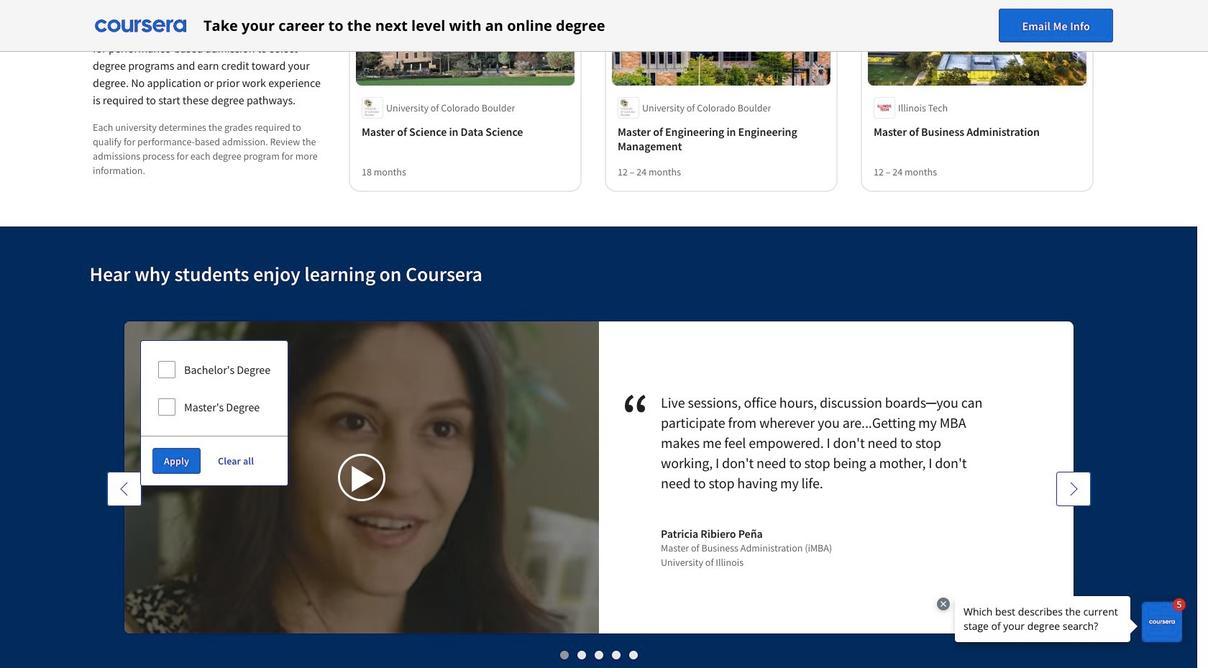 Task type: vqa. For each thing, say whether or not it's contained in the screenshot.
Coursera image
yes



Task type: describe. For each thing, give the bounding box(es) containing it.
slides element
[[90, 648, 1109, 663]]

next image
[[1067, 482, 1081, 497]]



Task type: locate. For each thing, give the bounding box(es) containing it.
coursera image
[[95, 14, 186, 37]]

actions toolbar
[[141, 436, 288, 486]]

previous testimonial element
[[107, 472, 141, 669]]

next testimonial element
[[1057, 472, 1091, 669]]

previous image
[[117, 482, 131, 497]]

options list list box
[[141, 341, 288, 436]]



